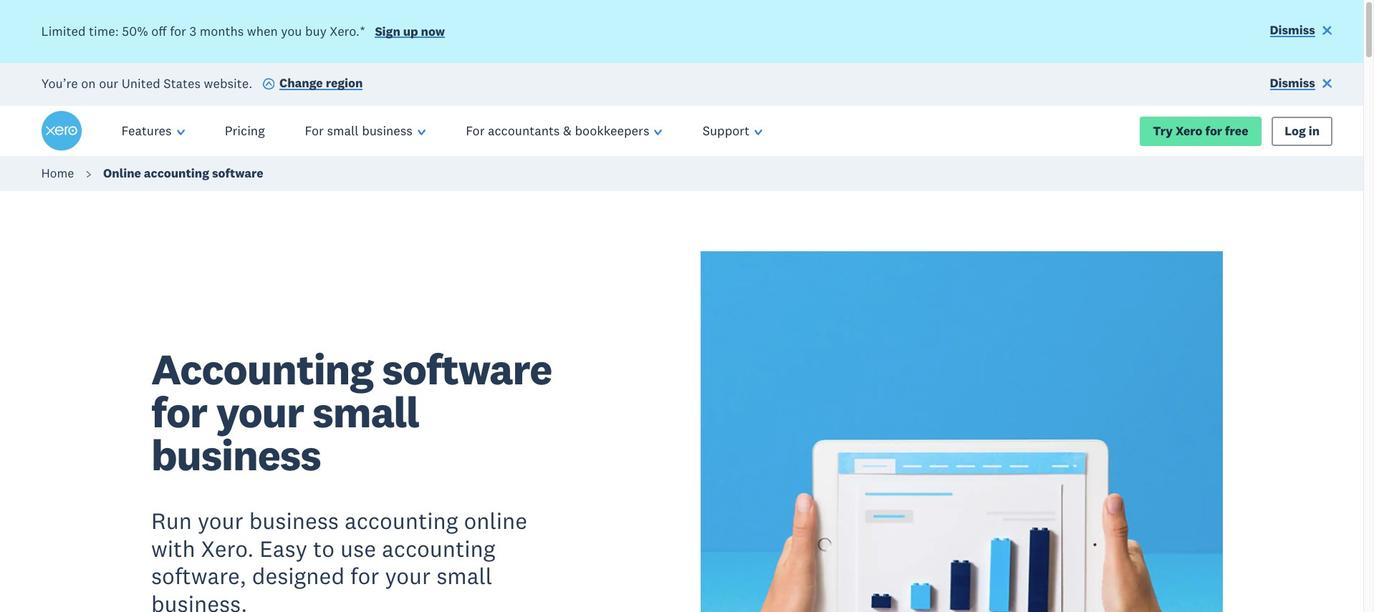 Task type: vqa. For each thing, say whether or not it's contained in the screenshot.
dismiss
yes



Task type: describe. For each thing, give the bounding box(es) containing it.
accounting software for your small business
[[151, 342, 552, 482]]

sign
[[375, 23, 400, 39]]

up
[[403, 23, 418, 39]]

online
[[103, 166, 141, 182]]

buy
[[305, 23, 327, 39]]

to
[[313, 534, 335, 563]]

run
[[151, 507, 192, 535]]

for for for small business
[[305, 123, 324, 139]]

xero homepage image
[[41, 111, 81, 151]]

in
[[1309, 123, 1320, 139]]

our
[[99, 75, 118, 91]]

2 vertical spatial your
[[385, 562, 431, 591]]

accountants
[[488, 123, 560, 139]]

dismiss for you're on our united states website.
[[1270, 75, 1315, 91]]

sign up now
[[375, 23, 445, 39]]

with
[[151, 534, 195, 563]]

you're on our united states website.
[[41, 75, 252, 91]]

support button
[[682, 106, 783, 156]]

when
[[247, 23, 278, 39]]

for accountants & bookkeepers button
[[446, 106, 682, 156]]

online accounting software
[[103, 166, 263, 182]]

for small business button
[[285, 106, 446, 156]]

features
[[121, 123, 172, 139]]

log in
[[1285, 123, 1320, 139]]

home link
[[41, 166, 74, 182]]

business for small
[[362, 123, 413, 139]]

try
[[1153, 123, 1173, 139]]

features button
[[101, 106, 205, 156]]

change region
[[279, 75, 363, 91]]

pricing
[[225, 123, 265, 139]]

small inside run your business accounting online with xero. easy to use accounting software, designed for your small business.
[[436, 562, 492, 591]]

home
[[41, 166, 74, 182]]

use
[[340, 534, 376, 563]]

limited time: 50% off for 3 months when you buy xero.*
[[41, 23, 365, 39]]

months
[[200, 23, 244, 39]]

for accountants & bookkeepers
[[466, 123, 649, 139]]

log
[[1285, 123, 1306, 139]]

xero.*
[[330, 23, 365, 39]]

1 vertical spatial your
[[198, 507, 243, 535]]

for small business
[[305, 123, 413, 139]]

a chart of income and expenses displays in xero's online accounting software on a tablet. image
[[701, 252, 1223, 613]]

50%
[[122, 23, 148, 39]]

online accounting software link
[[103, 166, 263, 182]]

dismiss button for you're on our united states website.
[[1270, 75, 1333, 94]]

sign up now link
[[375, 23, 445, 43]]

pricing link
[[205, 106, 285, 156]]

for inside accounting software for your small business
[[151, 385, 207, 439]]

software,
[[151, 562, 246, 591]]

try xero for free
[[1153, 123, 1248, 139]]

for inside run your business accounting online with xero. easy to use accounting software, designed for your small business.
[[350, 562, 379, 591]]



Task type: locate. For each thing, give the bounding box(es) containing it.
for
[[305, 123, 324, 139], [466, 123, 485, 139]]

1 horizontal spatial software
[[382, 342, 552, 396]]

change
[[279, 75, 323, 91]]

for for for accountants & bookkeepers
[[466, 123, 485, 139]]

2 dismiss from the top
[[1270, 75, 1315, 91]]

&
[[563, 123, 572, 139]]

for
[[170, 23, 186, 39], [1205, 123, 1222, 139], [151, 385, 207, 439], [350, 562, 379, 591]]

accounting
[[151, 342, 373, 396]]

easy
[[259, 534, 307, 563]]

accounting
[[144, 166, 209, 182], [345, 507, 458, 535], [382, 534, 495, 563]]

0 horizontal spatial for
[[305, 123, 324, 139]]

3
[[189, 23, 196, 39]]

software inside breadcrumbs element
[[212, 166, 263, 182]]

0 vertical spatial your
[[216, 385, 304, 439]]

0 vertical spatial software
[[212, 166, 263, 182]]

0 vertical spatial small
[[327, 123, 359, 139]]

1 vertical spatial dismiss button
[[1270, 75, 1333, 94]]

0 vertical spatial dismiss button
[[1270, 22, 1333, 41]]

xero
[[1176, 123, 1203, 139]]

on
[[81, 75, 96, 91]]

try xero for free link
[[1140, 117, 1262, 146]]

for down change region button
[[305, 123, 324, 139]]

your
[[216, 385, 304, 439], [198, 507, 243, 535], [385, 562, 431, 591]]

bookkeepers
[[575, 123, 649, 139]]

2 for from the left
[[466, 123, 485, 139]]

for left accountants
[[466, 123, 485, 139]]

2 dismiss button from the top
[[1270, 75, 1333, 94]]

1 for from the left
[[305, 123, 324, 139]]

small inside dropdown button
[[327, 123, 359, 139]]

accounting inside breadcrumbs element
[[144, 166, 209, 182]]

0 vertical spatial dismiss
[[1270, 22, 1315, 38]]

free
[[1225, 123, 1248, 139]]

0 vertical spatial business
[[362, 123, 413, 139]]

now
[[421, 23, 445, 39]]

1 vertical spatial small
[[313, 385, 419, 439]]

off
[[151, 23, 167, 39]]

business inside accounting software for your small business
[[151, 428, 321, 482]]

run your business accounting online with xero. easy to use accounting software, designed for your small business.
[[151, 507, 527, 613]]

2 vertical spatial small
[[436, 562, 492, 591]]

1 horizontal spatial for
[[466, 123, 485, 139]]

for inside dropdown button
[[305, 123, 324, 139]]

business.
[[151, 590, 247, 613]]

1 dismiss from the top
[[1270, 22, 1315, 38]]

your inside accounting software for your small business
[[216, 385, 304, 439]]

software
[[212, 166, 263, 182], [382, 342, 552, 396]]

breadcrumbs element
[[0, 156, 1374, 192]]

business
[[362, 123, 413, 139], [151, 428, 321, 482], [249, 507, 339, 535]]

dismiss button
[[1270, 22, 1333, 41], [1270, 75, 1333, 94]]

dismiss for limited time: 50% off for 3 months when you buy xero.*
[[1270, 22, 1315, 38]]

online
[[464, 507, 527, 535]]

states
[[164, 75, 201, 91]]

1 vertical spatial software
[[382, 342, 552, 396]]

designed
[[252, 562, 345, 591]]

log in link
[[1272, 117, 1333, 146]]

you
[[281, 23, 302, 39]]

time:
[[89, 23, 119, 39]]

business inside dropdown button
[[362, 123, 413, 139]]

dismiss
[[1270, 22, 1315, 38], [1270, 75, 1315, 91]]

support
[[703, 123, 749, 139]]

1 dismiss button from the top
[[1270, 22, 1333, 41]]

small inside accounting software for your small business
[[313, 385, 419, 439]]

software inside accounting software for your small business
[[382, 342, 552, 396]]

small
[[327, 123, 359, 139], [313, 385, 419, 439], [436, 562, 492, 591]]

xero.
[[201, 534, 254, 563]]

you're
[[41, 75, 78, 91]]

1 vertical spatial business
[[151, 428, 321, 482]]

1 vertical spatial dismiss
[[1270, 75, 1315, 91]]

region
[[326, 75, 363, 91]]

2 vertical spatial business
[[249, 507, 339, 535]]

business inside run your business accounting online with xero. easy to use accounting software, designed for your small business.
[[249, 507, 339, 535]]

for inside dropdown button
[[466, 123, 485, 139]]

change region button
[[262, 75, 363, 94]]

dismiss button for limited time: 50% off for 3 months when you buy xero.*
[[1270, 22, 1333, 41]]

united
[[122, 75, 160, 91]]

0 horizontal spatial software
[[212, 166, 263, 182]]

limited
[[41, 23, 86, 39]]

business for your
[[249, 507, 339, 535]]

website.
[[204, 75, 252, 91]]



